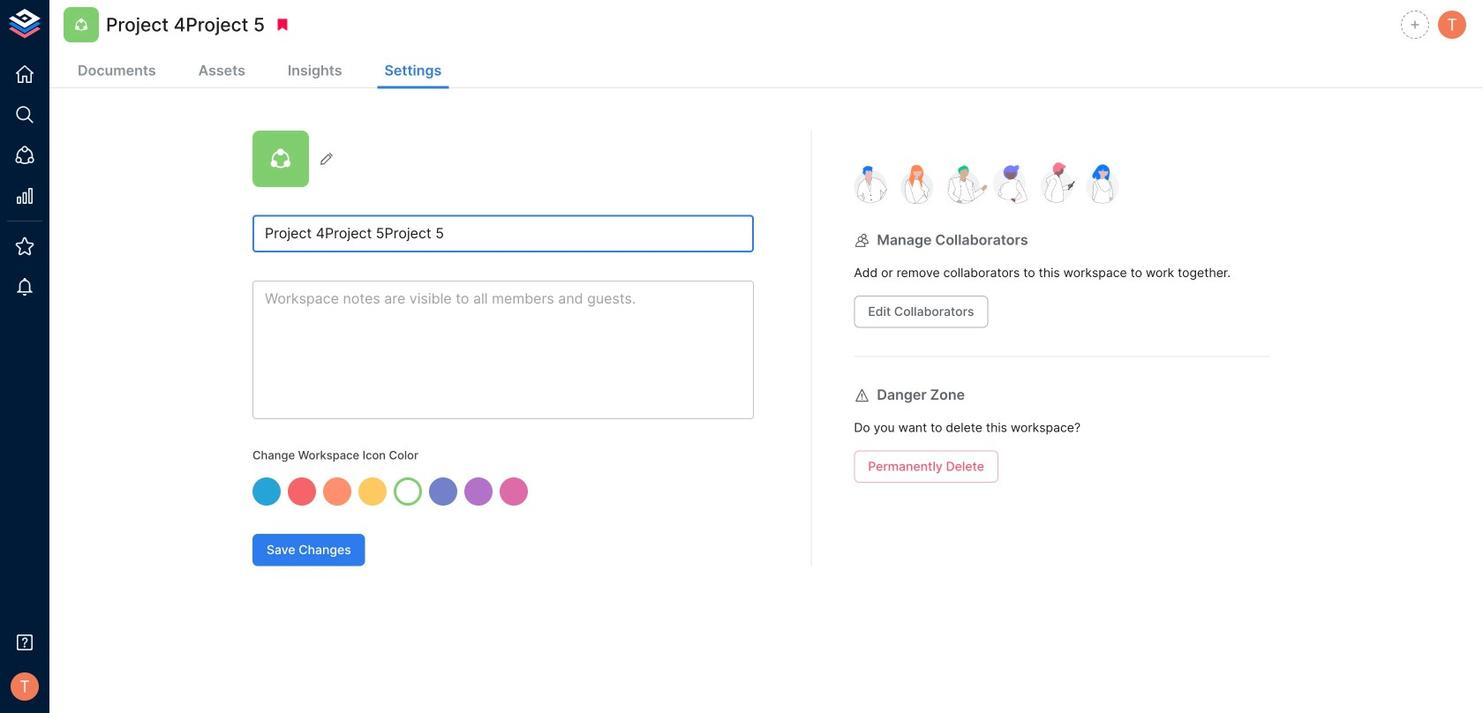 Task type: locate. For each thing, give the bounding box(es) containing it.
Workspace notes are visible to all members and guests. text field
[[253, 281, 754, 420]]



Task type: describe. For each thing, give the bounding box(es) containing it.
Workspace Name text field
[[253, 216, 754, 253]]

remove bookmark image
[[275, 17, 291, 33]]



Task type: vqa. For each thing, say whether or not it's contained in the screenshot.
remove bookmark IMAGE
yes



